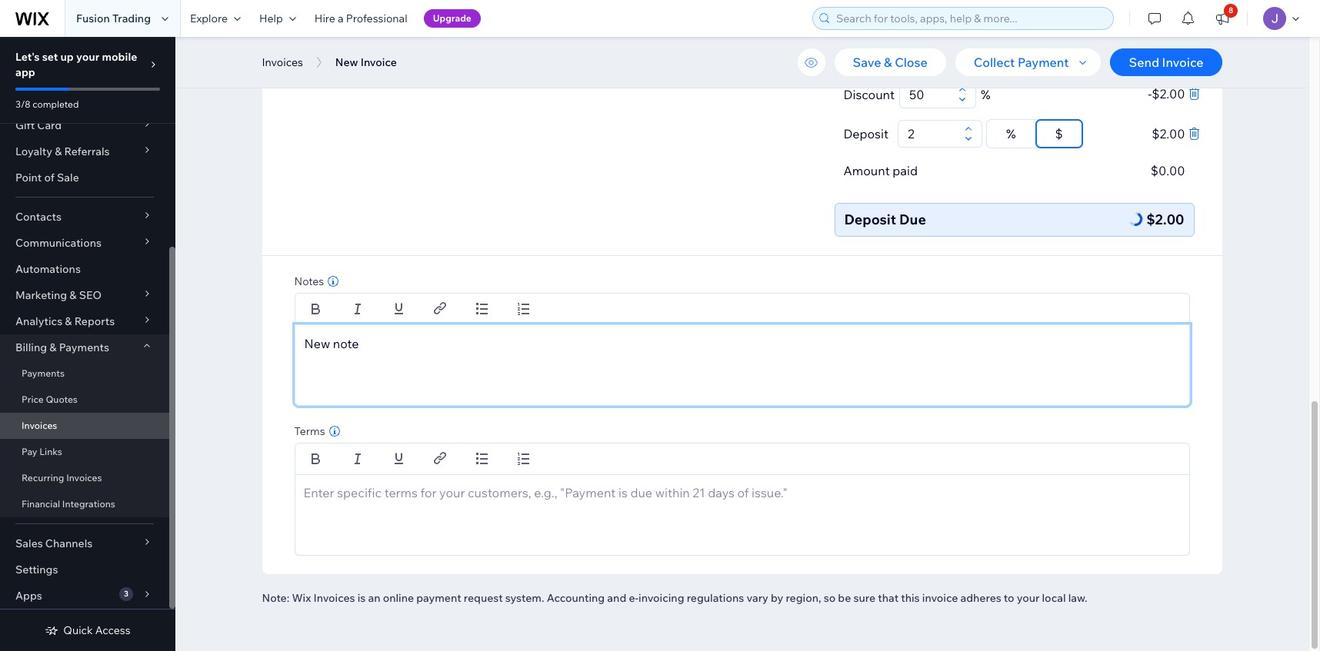 Task type: vqa. For each thing, say whether or not it's contained in the screenshot.
"Save & Close"
yes



Task type: describe. For each thing, give the bounding box(es) containing it.
up
[[60, 50, 74, 64]]

Search for tools, apps, help & more... field
[[832, 8, 1109, 29]]

save & close button
[[835, 48, 947, 76]]

amount paid
[[844, 163, 918, 179]]

loyalty & referrals button
[[0, 139, 169, 165]]

$0.00
[[1151, 163, 1186, 179]]

-
[[1149, 86, 1153, 101]]

3
[[124, 590, 129, 600]]

marketing & seo button
[[0, 282, 169, 309]]

sale
[[57, 171, 79, 185]]

app
[[15, 65, 35, 79]]

mobile
[[102, 50, 137, 64]]

& for loyalty
[[55, 145, 62, 159]]

quick access
[[63, 624, 131, 638]]

access
[[95, 624, 131, 638]]

upgrade button
[[424, 9, 481, 28]]

a
[[338, 12, 344, 25]]

& for save
[[884, 55, 893, 70]]

deposit due
[[845, 211, 927, 229]]

price quotes link
[[0, 387, 169, 413]]

fusion
[[76, 12, 110, 25]]

save & close
[[853, 55, 928, 70]]

& for billing
[[49, 341, 57, 355]]

invoices down pay links link
[[66, 473, 102, 484]]

is
[[358, 592, 366, 606]]

invoices link
[[0, 413, 169, 440]]

gift
[[15, 119, 35, 132]]

save
[[853, 55, 882, 70]]

by
[[771, 592, 784, 606]]

and
[[608, 592, 627, 606]]

apps
[[15, 590, 42, 603]]

automations
[[15, 262, 81, 276]]

trading
[[112, 12, 151, 25]]

note: wix invoices is an online payment request system. accounting and e-invoicing regulations vary by region, so be sure that this invoice adheres to your local law.
[[262, 592, 1088, 606]]

invoice for new invoice
[[361, 55, 397, 69]]

pay
[[22, 446, 37, 458]]

sure
[[854, 592, 876, 606]]

billing & payments
[[15, 341, 109, 355]]

invoices up pay links
[[22, 420, 57, 432]]

note:
[[262, 592, 290, 606]]

hire a professional link
[[305, 0, 417, 37]]

links
[[39, 446, 62, 458]]

analytics & reports button
[[0, 309, 169, 335]]

amount
[[844, 163, 890, 179]]

request
[[464, 592, 503, 606]]

local
[[1043, 592, 1066, 606]]

communications button
[[0, 230, 169, 256]]

price quotes
[[22, 394, 78, 406]]

payments inside popup button
[[59, 341, 109, 355]]

sales channels button
[[0, 531, 169, 557]]

automations link
[[0, 256, 169, 282]]

$ button
[[1036, 120, 1083, 148]]

invoice total
[[844, 50, 916, 65]]

analytics & reports
[[15, 315, 115, 329]]

invoice for send invoice
[[1163, 55, 1204, 70]]

integrations
[[62, 499, 115, 510]]

pay links
[[22, 446, 62, 458]]

completed
[[33, 99, 79, 110]]

gift card button
[[0, 112, 169, 139]]

an
[[368, 592, 381, 606]]

marketing
[[15, 289, 67, 303]]

vary
[[747, 592, 769, 606]]

new invoice
[[335, 55, 397, 69]]

referrals
[[64, 145, 110, 159]]

channels
[[45, 537, 93, 551]]

2 vertical spatial $2.00
[[1147, 211, 1185, 229]]

recurring
[[22, 473, 64, 484]]

contacts button
[[0, 204, 169, 230]]

3/8 completed
[[15, 99, 79, 110]]

sales
[[15, 537, 43, 551]]

paid
[[893, 163, 918, 179]]

invoicing
[[639, 592, 685, 606]]

sales channels
[[15, 537, 93, 551]]

new invoice button
[[328, 51, 405, 74]]

note
[[333, 336, 359, 352]]

total
[[889, 50, 916, 65]]

hire
[[315, 12, 336, 25]]

recurring invoices link
[[0, 466, 169, 492]]

invoices inside button
[[262, 55, 303, 69]]

discount
[[844, 87, 895, 102]]

notes
[[294, 275, 324, 289]]

send
[[1130, 55, 1160, 70]]

send invoice button
[[1111, 48, 1223, 76]]



Task type: locate. For each thing, give the bounding box(es) containing it.
payment
[[1018, 55, 1070, 70]]

$2.00 down $0.00
[[1147, 211, 1185, 229]]

new for new invoice
[[335, 55, 358, 69]]

& left the seo
[[70, 289, 77, 303]]

invoice down professional
[[361, 55, 397, 69]]

so
[[824, 592, 836, 606]]

1 vertical spatial deposit
[[845, 211, 897, 229]]

0 horizontal spatial new
[[304, 336, 330, 352]]

reports
[[74, 315, 115, 329]]

payment
[[417, 592, 462, 606]]

& inside dropdown button
[[55, 145, 62, 159]]

e-
[[629, 592, 639, 606]]

-$2.00
[[1149, 86, 1186, 101]]

quick
[[63, 624, 93, 638]]

let's set up your mobile app
[[15, 50, 137, 79]]

% left $
[[1007, 126, 1016, 142]]

1 vertical spatial payments
[[22, 368, 65, 379]]

billing
[[15, 341, 47, 355]]

None text field
[[905, 82, 955, 108], [294, 475, 1190, 557], [905, 82, 955, 108], [294, 475, 1190, 557]]

quick access button
[[45, 624, 131, 638]]

%
[[981, 87, 991, 102], [1007, 126, 1016, 142]]

0 horizontal spatial your
[[76, 50, 100, 64]]

recurring invoices
[[22, 473, 102, 484]]

upgrade
[[433, 12, 472, 24]]

0 horizontal spatial %
[[981, 87, 991, 102]]

your inside let's set up your mobile app
[[76, 50, 100, 64]]

professional
[[346, 12, 408, 25]]

loyalty
[[15, 145, 52, 159]]

settings
[[15, 563, 58, 577]]

new for new note
[[304, 336, 330, 352]]

% down collect
[[981, 87, 991, 102]]

deposit
[[844, 126, 889, 142], [845, 211, 897, 229]]

0 horizontal spatial invoice
[[361, 55, 397, 69]]

New note text field
[[294, 325, 1190, 406]]

% inside % button
[[1007, 126, 1016, 142]]

invoices down 'help' button on the left
[[262, 55, 303, 69]]

3/8
[[15, 99, 30, 110]]

loyalty & referrals
[[15, 145, 110, 159]]

2 horizontal spatial invoice
[[1163, 55, 1204, 70]]

terms
[[294, 425, 325, 439]]

deposit for deposit
[[844, 126, 889, 142]]

0 vertical spatial $2.00
[[1153, 86, 1186, 101]]

$
[[1056, 126, 1064, 142]]

this
[[902, 592, 920, 606]]

deposit up amount
[[844, 126, 889, 142]]

0 vertical spatial payments
[[59, 341, 109, 355]]

1 horizontal spatial invoice
[[844, 50, 886, 65]]

$2.00 down send invoice
[[1153, 86, 1186, 101]]

1 vertical spatial $2.00
[[1153, 126, 1186, 142]]

1 horizontal spatial new
[[335, 55, 358, 69]]

point of sale
[[15, 171, 79, 185]]

billing & payments button
[[0, 335, 169, 361]]

collect
[[974, 55, 1015, 70]]

pay links link
[[0, 440, 169, 466]]

due
[[900, 211, 927, 229]]

invoices left is at bottom left
[[314, 592, 355, 606]]

1 vertical spatial %
[[1007, 126, 1016, 142]]

financial
[[22, 499, 60, 510]]

collect payment
[[974, 55, 1070, 70]]

payments up payments link
[[59, 341, 109, 355]]

your right up
[[76, 50, 100, 64]]

card
[[37, 119, 62, 132]]

let's
[[15, 50, 40, 64]]

new note
[[304, 336, 359, 352]]

send invoice
[[1130, 55, 1204, 70]]

accounting
[[547, 592, 605, 606]]

hire a professional
[[315, 12, 408, 25]]

invoice up discount
[[844, 50, 886, 65]]

1 vertical spatial new
[[304, 336, 330, 352]]

new left note
[[304, 336, 330, 352]]

set
[[42, 50, 58, 64]]

$2.00 up $0.00
[[1153, 126, 1186, 142]]

invoice up the -$2.00
[[1163, 55, 1204, 70]]

& right save at the top right of the page
[[884, 55, 893, 70]]

sidebar element
[[0, 0, 175, 652]]

0 vertical spatial your
[[76, 50, 100, 64]]

marketing & seo
[[15, 289, 102, 303]]

to
[[1004, 592, 1015, 606]]

analytics
[[15, 315, 62, 329]]

settings link
[[0, 557, 169, 583]]

None text field
[[904, 121, 961, 147]]

of
[[44, 171, 55, 185]]

payments up price quotes
[[22, 368, 65, 379]]

deposit for deposit due
[[845, 211, 897, 229]]

fusion trading
[[76, 12, 151, 25]]

1 horizontal spatial %
[[1007, 126, 1016, 142]]

0 vertical spatial deposit
[[844, 126, 889, 142]]

1 horizontal spatial your
[[1017, 592, 1040, 606]]

that
[[878, 592, 899, 606]]

8 button
[[1206, 0, 1240, 37]]

% button
[[988, 120, 1036, 148]]

payments
[[59, 341, 109, 355], [22, 368, 65, 379]]

financial integrations link
[[0, 492, 169, 518]]

& for analytics
[[65, 315, 72, 329]]

collect payment button
[[956, 48, 1102, 76]]

0 vertical spatial %
[[981, 87, 991, 102]]

financial integrations
[[22, 499, 115, 510]]

0 vertical spatial new
[[335, 55, 358, 69]]

$2.22
[[1154, 50, 1186, 65]]

1 vertical spatial your
[[1017, 592, 1040, 606]]

invoice
[[844, 50, 886, 65], [1163, 55, 1204, 70], [361, 55, 397, 69]]

new inside text box
[[304, 336, 330, 352]]

& for marketing
[[70, 289, 77, 303]]

deposit left due
[[845, 211, 897, 229]]

contacts
[[15, 210, 62, 224]]

& right loyalty
[[55, 145, 62, 159]]

& inside button
[[884, 55, 893, 70]]

invoice
[[923, 592, 959, 606]]

quotes
[[46, 394, 78, 406]]

& left the reports
[[65, 315, 72, 329]]

& right billing in the bottom left of the page
[[49, 341, 57, 355]]

law.
[[1069, 592, 1088, 606]]

new down a at the top of page
[[335, 55, 358, 69]]

seo
[[79, 289, 102, 303]]

adheres
[[961, 592, 1002, 606]]

invoices button
[[254, 51, 311, 74]]

gift card
[[15, 119, 62, 132]]

online
[[383, 592, 414, 606]]

region,
[[786, 592, 822, 606]]

price
[[22, 394, 44, 406]]

payments link
[[0, 361, 169, 387]]

new inside button
[[335, 55, 358, 69]]

your right to
[[1017, 592, 1040, 606]]

wix
[[292, 592, 311, 606]]

point of sale link
[[0, 165, 169, 191]]



